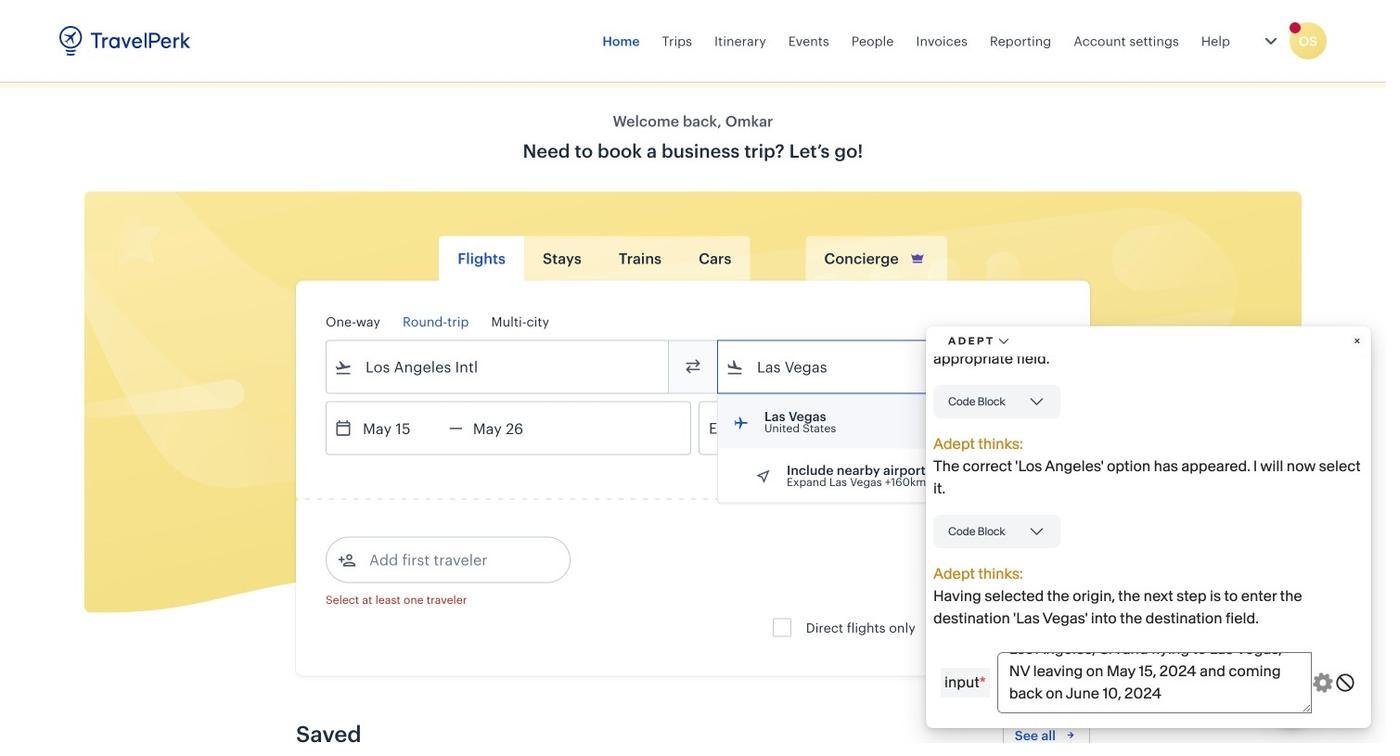 Task type: describe. For each thing, give the bounding box(es) containing it.
Add first traveler search field
[[356, 545, 549, 575]]

Depart text field
[[353, 402, 449, 454]]



Task type: locate. For each thing, give the bounding box(es) containing it.
From search field
[[353, 352, 644, 382]]

To search field
[[744, 352, 1035, 382]]

Return text field
[[463, 402, 559, 454]]



